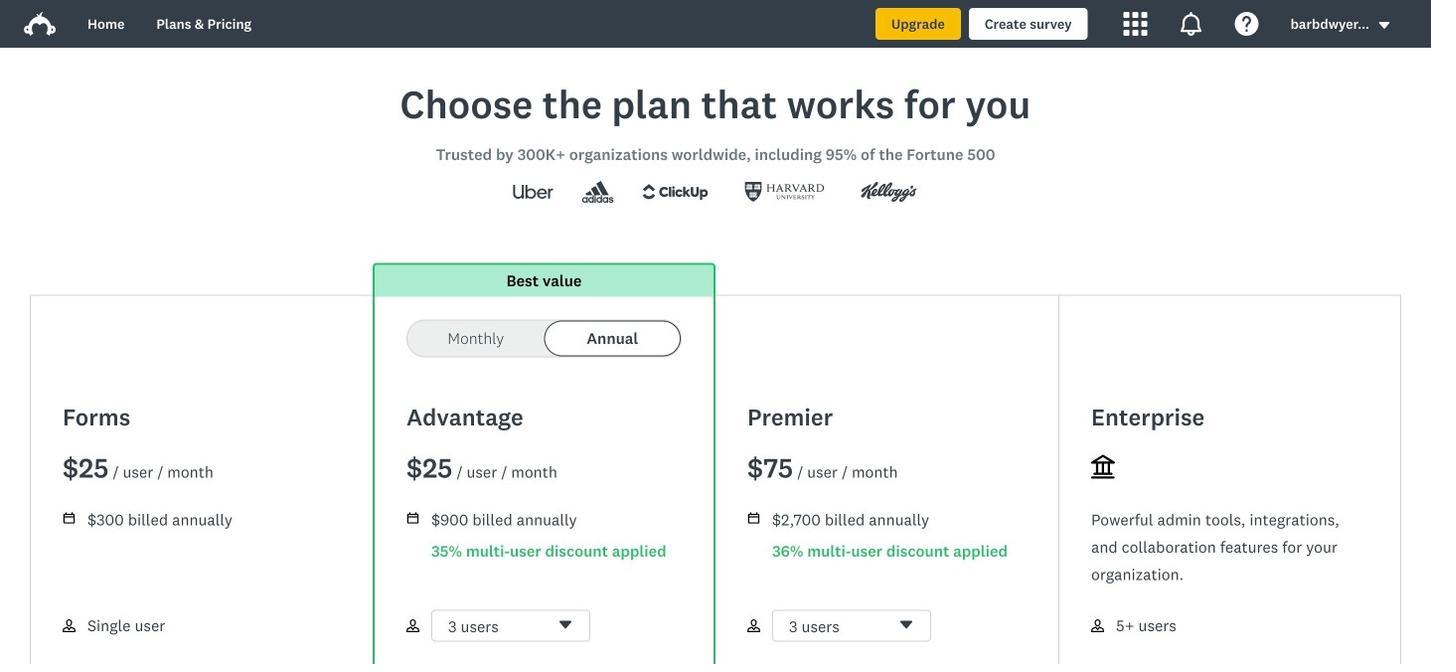 Task type: vqa. For each thing, say whether or not it's contained in the screenshot.
Dropdown arrow image
no



Task type: describe. For each thing, give the bounding box(es) containing it.
3 user image from the left
[[1092, 619, 1104, 632]]

1 user image from the left
[[63, 619, 76, 632]]

kellogg's image
[[843, 176, 936, 208]]

select menu field for user icon
[[431, 610, 590, 643]]

adidas image
[[572, 181, 624, 203]]

harvard image
[[727, 176, 843, 208]]

select menu field for 2nd user image
[[772, 610, 931, 643]]

2 brand logo image from the top
[[24, 12, 56, 36]]

clickup image
[[624, 176, 727, 208]]



Task type: locate. For each thing, give the bounding box(es) containing it.
2 select menu field from the left
[[772, 610, 931, 643]]

2 user image from the left
[[748, 619, 760, 632]]

calendar icon image
[[63, 511, 76, 524], [407, 511, 420, 524], [748, 511, 760, 524], [63, 512, 75, 524], [407, 512, 419, 524], [748, 512, 760, 524]]

building icon image
[[1092, 455, 1115, 479]]

help icon image
[[1235, 12, 1259, 36]]

1 horizontal spatial select menu field
[[772, 610, 931, 643]]

dropdown arrow icon image
[[1378, 18, 1392, 32], [1380, 22, 1390, 29]]

0 horizontal spatial user image
[[63, 619, 76, 632]]

user image
[[63, 619, 76, 632], [748, 619, 760, 632], [1092, 619, 1104, 632]]

0 horizontal spatial select menu field
[[431, 610, 590, 643]]

products icon image
[[1124, 12, 1148, 36], [1124, 12, 1148, 36]]

Select Menu field
[[431, 610, 590, 643], [772, 610, 931, 643]]

1 brand logo image from the top
[[24, 8, 56, 40]]

1 select menu field from the left
[[431, 610, 590, 643]]

user image
[[407, 619, 420, 632]]

brand logo image
[[24, 8, 56, 40], [24, 12, 56, 36]]

2 horizontal spatial user image
[[1092, 619, 1104, 632]]

1 horizontal spatial user image
[[748, 619, 760, 632]]

notification center icon image
[[1180, 12, 1203, 36]]

uber image
[[495, 176, 572, 208]]



